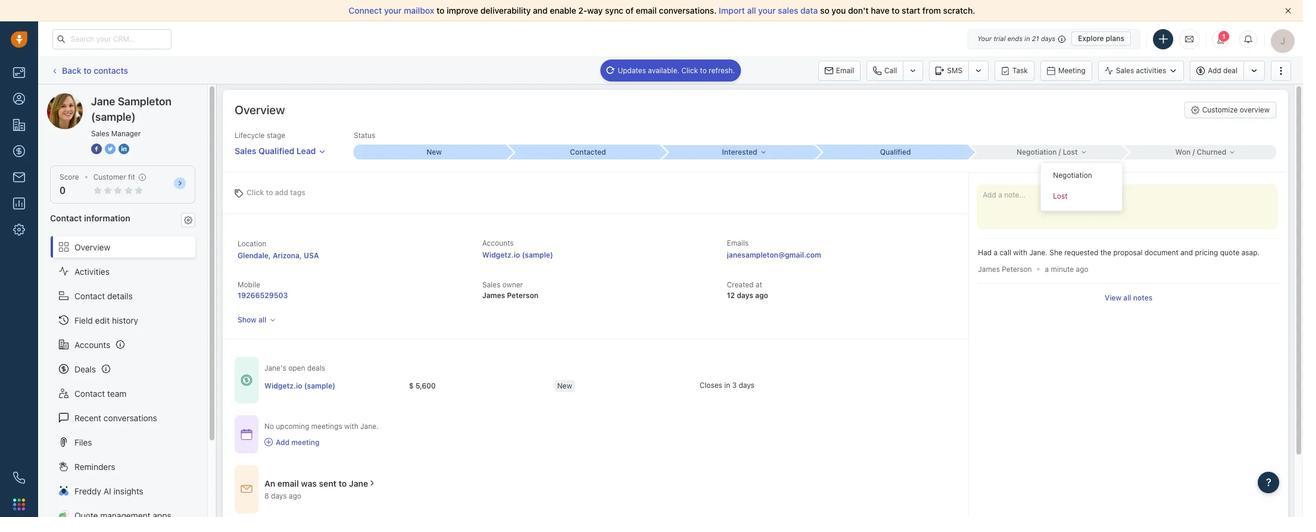 Task type: locate. For each thing, give the bounding box(es) containing it.
add for add deal
[[1208, 66, 1222, 75]]

0 horizontal spatial add
[[276, 438, 290, 447]]

ai
[[104, 486, 111, 497]]

james peterson
[[978, 265, 1032, 274]]

1 vertical spatial with
[[344, 423, 358, 431]]

click left add
[[247, 188, 264, 197]]

0 vertical spatial a
[[994, 248, 998, 257]]

to
[[437, 5, 445, 15], [892, 5, 900, 15], [84, 65, 92, 76], [700, 66, 707, 75], [266, 188, 273, 197], [339, 479, 347, 489]]

(sample) up owner
[[522, 251, 553, 260]]

(sample)
[[135, 93, 169, 103], [91, 111, 136, 123], [522, 251, 553, 260], [304, 382, 335, 391]]

sales up facebook circled icon
[[91, 129, 109, 138]]

contact for contact team
[[74, 389, 105, 399]]

peterson
[[1002, 265, 1032, 274], [507, 291, 539, 300]]

1 vertical spatial jane.
[[360, 423, 379, 431]]

jane down contacts
[[91, 95, 115, 108]]

customer fit
[[93, 173, 135, 182]]

/ for churned
[[1193, 148, 1195, 156]]

mailbox
[[404, 5, 434, 15]]

sales
[[1116, 66, 1134, 75], [91, 129, 109, 138], [235, 146, 256, 156], [482, 281, 501, 290]]

1 vertical spatial james
[[482, 291, 505, 300]]

lead
[[297, 146, 316, 156]]

your
[[384, 5, 402, 15], [758, 5, 776, 15]]

1 vertical spatial overview
[[74, 242, 110, 252]]

0 vertical spatial ago
[[1076, 265, 1089, 274]]

jane
[[71, 93, 89, 103], [91, 95, 115, 108], [349, 479, 368, 489]]

connect your mailbox to improve deliverability and enable 2-way sync of email conversations. import all your sales data so you don't have to start from scratch.
[[349, 5, 976, 15]]

2 horizontal spatial all
[[1124, 294, 1132, 303]]

contact down activities
[[74, 291, 105, 301]]

click
[[682, 66, 698, 75], [247, 188, 264, 197]]

1 vertical spatial all
[[1124, 294, 1132, 303]]

0 vertical spatial accounts
[[482, 239, 514, 248]]

2 vertical spatial ago
[[289, 492, 301, 501]]

0 horizontal spatial ago
[[289, 492, 301, 501]]

0 horizontal spatial all
[[258, 316, 266, 325]]

mobile
[[238, 281, 260, 290]]

1 horizontal spatial jane
[[91, 95, 115, 108]]

0 horizontal spatial in
[[725, 381, 730, 390]]

new inside row
[[557, 382, 572, 391]]

deals
[[307, 364, 325, 373]]

/ for lost
[[1059, 148, 1061, 156]]

ago down was
[[289, 492, 301, 501]]

add inside button
[[1208, 66, 1222, 75]]

1 horizontal spatial and
[[1181, 248, 1193, 257]]

you
[[832, 5, 846, 15]]

container_wx8msf4aqz5i3rn1 image left widgetz.io (sample)
[[241, 375, 253, 387]]

1 horizontal spatial qualified
[[880, 148, 911, 157]]

meeting
[[1059, 66, 1086, 75]]

no upcoming meetings with jane.
[[264, 423, 379, 431]]

sales inside the sales owner james peterson
[[482, 281, 501, 290]]

peterson down the call
[[1002, 265, 1032, 274]]

add down upcoming
[[276, 438, 290, 447]]

row containing closes in 3 days
[[264, 374, 845, 399]]

sales left owner
[[482, 281, 501, 290]]

0 horizontal spatial jane.
[[360, 423, 379, 431]]

call
[[1000, 248, 1012, 257]]

0 horizontal spatial with
[[344, 423, 358, 431]]

1 vertical spatial peterson
[[507, 291, 539, 300]]

mobile 19266529503
[[238, 281, 288, 300]]

1 horizontal spatial accounts
[[482, 239, 514, 248]]

1 horizontal spatial ago
[[755, 291, 768, 300]]

1 horizontal spatial /
[[1193, 148, 1195, 156]]

in inside row
[[725, 381, 730, 390]]

send email image
[[1185, 34, 1194, 44]]

all right view
[[1124, 294, 1132, 303]]

days down created
[[737, 291, 754, 300]]

widgetz.io (sample) link up owner
[[482, 251, 553, 260]]

plans
[[1106, 34, 1125, 43]]

ends
[[1008, 35, 1023, 42]]

0 horizontal spatial qualified
[[259, 146, 294, 156]]

1 vertical spatial email
[[277, 479, 299, 489]]

1 horizontal spatial with
[[1014, 248, 1028, 257]]

0 vertical spatial contact
[[50, 213, 82, 224]]

0 horizontal spatial new
[[427, 148, 442, 157]]

jane down "back"
[[71, 93, 89, 103]]

(sample) for jane sampleton (sample)
[[135, 93, 169, 103]]

1 horizontal spatial overview
[[235, 103, 285, 117]]

1 horizontal spatial jane.
[[1030, 248, 1048, 257]]

0 vertical spatial email
[[636, 5, 657, 15]]

1 vertical spatial widgetz.io (sample) link
[[264, 381, 335, 391]]

1 horizontal spatial all
[[747, 5, 756, 15]]

container_wx8msf4aqz5i3rn1 image down the no
[[264, 439, 273, 447]]

emails janesampleton@gmail.com
[[727, 239, 821, 260]]

widgetz.io (sample) link
[[482, 251, 553, 260], [264, 381, 335, 391]]

email up 8 days ago
[[277, 479, 299, 489]]

0 horizontal spatial overview
[[74, 242, 110, 252]]

sampleton
[[92, 93, 133, 103], [118, 95, 172, 108]]

negotiation for negotiation / lost
[[1017, 148, 1057, 156]]

sampleton inside jane sampleton (sample) sales manager
[[118, 95, 172, 108]]

1 horizontal spatial click
[[682, 66, 698, 75]]

0 vertical spatial and
[[533, 5, 548, 15]]

import
[[719, 5, 745, 15]]

1 horizontal spatial widgetz.io (sample) link
[[482, 251, 553, 260]]

widgetz.io (sample)
[[264, 382, 335, 391]]

0 horizontal spatial your
[[384, 5, 402, 15]]

1 / from the left
[[1059, 148, 1061, 156]]

/ inside dropdown button
[[1059, 148, 1061, 156]]

phone element
[[7, 466, 31, 490]]

had a call with jane. she requested the proposal document and pricing quote asap.
[[978, 248, 1260, 257]]

information
[[84, 213, 130, 224]]

insights
[[113, 486, 143, 497]]

container_wx8msf4aqz5i3rn1 image right sent
[[368, 480, 377, 488]]

in left the '3'
[[725, 381, 730, 390]]

0 vertical spatial widgetz.io
[[482, 251, 520, 260]]

lifecycle stage
[[235, 131, 285, 140]]

to right sent
[[339, 479, 347, 489]]

james down owner
[[482, 291, 505, 300]]

2 horizontal spatial jane
[[349, 479, 368, 489]]

score
[[60, 173, 79, 182]]

task button
[[995, 60, 1035, 81]]

1 vertical spatial container_wx8msf4aqz5i3rn1 image
[[264, 439, 273, 447]]

0 horizontal spatial email
[[277, 479, 299, 489]]

details
[[107, 291, 133, 301]]

1 horizontal spatial a
[[1045, 265, 1049, 274]]

jane. for call
[[1030, 248, 1048, 257]]

1 horizontal spatial your
[[758, 5, 776, 15]]

won / churned
[[1176, 148, 1227, 156]]

(sample) inside jane sampleton (sample) sales manager
[[91, 111, 136, 123]]

widgetz.io down jane's
[[264, 382, 302, 391]]

add left deal on the right top of the page
[[1208, 66, 1222, 75]]

freddy
[[74, 486, 101, 497]]

1 vertical spatial lost
[[1053, 192, 1068, 201]]

qualified inside qualified link
[[880, 148, 911, 157]]

0 vertical spatial click
[[682, 66, 698, 75]]

and left pricing
[[1181, 248, 1193, 257]]

/
[[1059, 148, 1061, 156], [1193, 148, 1195, 156]]

click right available.
[[682, 66, 698, 75]]

ago down at
[[755, 291, 768, 300]]

1 horizontal spatial peterson
[[1002, 265, 1032, 274]]

jane sampleton (sample) sales manager
[[91, 95, 172, 138]]

sales qualified lead link
[[235, 141, 326, 157]]

peterson down owner
[[507, 291, 539, 300]]

email
[[636, 5, 657, 15], [277, 479, 299, 489]]

start
[[902, 5, 921, 15]]

contacts
[[94, 65, 128, 76]]

widgetz.io up owner
[[482, 251, 520, 260]]

2 horizontal spatial ago
[[1076, 265, 1089, 274]]

deals
[[74, 364, 96, 374]]

container_wx8msf4aqz5i3rn1 image
[[241, 429, 253, 441], [368, 480, 377, 488], [241, 484, 253, 496]]

an
[[264, 479, 275, 489]]

trial
[[994, 35, 1006, 42]]

interested button
[[661, 145, 815, 159]]

sales down lifecycle
[[235, 146, 256, 156]]

0 vertical spatial lost
[[1063, 148, 1078, 156]]

was
[[301, 479, 317, 489]]

new inside "new" link
[[427, 148, 442, 157]]

janesampleton@gmail.com
[[727, 251, 821, 260]]

(sample) up manager
[[135, 93, 169, 103]]

sampleton for jane sampleton (sample) sales manager
[[118, 95, 172, 108]]

0 vertical spatial james
[[978, 265, 1000, 274]]

jane. left 'she'
[[1030, 248, 1048, 257]]

in left 21
[[1025, 35, 1030, 42]]

overview up lifecycle stage
[[235, 103, 285, 117]]

0 horizontal spatial jane
[[71, 93, 89, 103]]

and
[[533, 5, 548, 15], [1181, 248, 1193, 257]]

phone image
[[13, 472, 25, 484]]

all right show
[[258, 316, 266, 325]]

container_wx8msf4aqz5i3rn1 image
[[241, 375, 253, 387], [264, 439, 273, 447]]

2 vertical spatial all
[[258, 316, 266, 325]]

1 vertical spatial accounts
[[74, 340, 110, 350]]

0 horizontal spatial peterson
[[507, 291, 539, 300]]

sampleton up manager
[[118, 95, 172, 108]]

accounts up deals
[[74, 340, 110, 350]]

Search your CRM... text field
[[52, 29, 172, 49]]

james down had in the top right of the page
[[978, 265, 1000, 274]]

(sample) down deals
[[304, 382, 335, 391]]

james inside the sales owner james peterson
[[482, 291, 505, 300]]

1 horizontal spatial container_wx8msf4aqz5i3rn1 image
[[264, 439, 273, 447]]

won / churned button
[[1123, 145, 1277, 159]]

meetings
[[311, 423, 342, 431]]

contact up recent
[[74, 389, 105, 399]]

sales qualified lead
[[235, 146, 316, 156]]

container_wx8msf4aqz5i3rn1 image left the no
[[241, 429, 253, 441]]

jane right sent
[[349, 479, 368, 489]]

call link
[[867, 60, 903, 81]]

days
[[1041, 35, 1056, 42], [737, 291, 754, 300], [739, 381, 755, 390], [271, 492, 287, 501]]

view
[[1105, 294, 1122, 303]]

accounts up owner
[[482, 239, 514, 248]]

1 horizontal spatial email
[[636, 5, 657, 15]]

0 vertical spatial add
[[1208, 66, 1222, 75]]

overview up activities
[[74, 242, 110, 252]]

2 / from the left
[[1193, 148, 1195, 156]]

0 vertical spatial jane.
[[1030, 248, 1048, 257]]

sms
[[947, 66, 963, 75]]

freshworks switcher image
[[13, 499, 25, 511]]

1 horizontal spatial widgetz.io
[[482, 251, 520, 260]]

0 horizontal spatial click
[[247, 188, 264, 197]]

1 vertical spatial contact
[[74, 291, 105, 301]]

container_wx8msf4aqz5i3rn1 image inside add meeting link
[[264, 439, 273, 447]]

all right 'import'
[[747, 5, 756, 15]]

with right the call
[[1014, 248, 1028, 257]]

jane. right meetings
[[360, 423, 379, 431]]

accounts inside accounts widgetz.io (sample)
[[482, 239, 514, 248]]

0 vertical spatial in
[[1025, 35, 1030, 42]]

minute
[[1051, 265, 1074, 274]]

negotiation inside dropdown button
[[1017, 148, 1057, 156]]

james
[[978, 265, 1000, 274], [482, 291, 505, 300]]

1 vertical spatial new
[[557, 382, 572, 391]]

requested
[[1065, 248, 1099, 257]]

(sample) for accounts widgetz.io (sample)
[[522, 251, 553, 260]]

contact down 0
[[50, 213, 82, 224]]

jane sampleton (sample)
[[71, 93, 169, 103]]

0 horizontal spatial widgetz.io
[[264, 382, 302, 391]]

1 vertical spatial in
[[725, 381, 730, 390]]

score 0
[[60, 173, 79, 196]]

with for call
[[1014, 248, 1028, 257]]

/ inside button
[[1193, 148, 1195, 156]]

and left the enable
[[533, 5, 548, 15]]

0 vertical spatial overview
[[235, 103, 285, 117]]

qualified link
[[815, 145, 969, 160]]

negotiation for negotiation
[[1053, 171, 1092, 180]]

1 horizontal spatial in
[[1025, 35, 1030, 42]]

(sample) inside accounts widgetz.io (sample)
[[522, 251, 553, 260]]

(sample) down jane sampleton (sample)
[[91, 111, 136, 123]]

sales left activities
[[1116, 66, 1134, 75]]

1 horizontal spatial add
[[1208, 66, 1222, 75]]

0 vertical spatial new
[[427, 148, 442, 157]]

to left "start" at the right of the page
[[892, 5, 900, 15]]

row
[[264, 374, 845, 399]]

0 horizontal spatial james
[[482, 291, 505, 300]]

jane. for meetings
[[360, 423, 379, 431]]

won / churned link
[[1123, 145, 1277, 159]]

a left minute
[[1045, 265, 1049, 274]]

a left the call
[[994, 248, 998, 257]]

twitter circled image
[[105, 143, 116, 155]]

the
[[1101, 248, 1112, 257]]

1 horizontal spatial new
[[557, 382, 572, 391]]

sales activities button
[[1098, 60, 1190, 81], [1098, 60, 1184, 81]]

1 vertical spatial negotiation
[[1053, 171, 1092, 180]]

1 vertical spatial add
[[276, 438, 290, 447]]

0 horizontal spatial /
[[1059, 148, 1061, 156]]

explore plans link
[[1072, 32, 1131, 46]]

0
[[60, 185, 66, 196]]

your left mailbox
[[384, 5, 402, 15]]

jane inside jane sampleton (sample) sales manager
[[91, 95, 115, 108]]

container_wx8msf4aqz5i3rn1 image left 8
[[241, 484, 253, 496]]

sales for sales activities
[[1116, 66, 1134, 75]]

0 vertical spatial container_wx8msf4aqz5i3rn1 image
[[241, 375, 253, 387]]

ago down requested
[[1076, 265, 1089, 274]]

2 vertical spatial contact
[[74, 389, 105, 399]]

data
[[801, 5, 818, 15]]

in
[[1025, 35, 1030, 42], [725, 381, 730, 390]]

email right of
[[636, 5, 657, 15]]

0 horizontal spatial a
[[994, 248, 998, 257]]

your
[[978, 35, 992, 42]]

0 horizontal spatial widgetz.io (sample) link
[[264, 381, 335, 391]]

with right meetings
[[344, 423, 358, 431]]

1 vertical spatial ago
[[755, 291, 768, 300]]

widgetz.io (sample) link down open
[[264, 381, 335, 391]]

0 horizontal spatial accounts
[[74, 340, 110, 350]]

accounts widgetz.io (sample)
[[482, 239, 553, 260]]

0 vertical spatial negotiation
[[1017, 148, 1057, 156]]

sampleton down contacts
[[92, 93, 133, 103]]

your left sales
[[758, 5, 776, 15]]

0 vertical spatial with
[[1014, 248, 1028, 257]]



Task type: describe. For each thing, give the bounding box(es) containing it.
19266529503
[[238, 291, 288, 300]]

0 vertical spatial all
[[747, 5, 756, 15]]

back to contacts link
[[50, 61, 129, 80]]

$ 5,600
[[409, 382, 436, 391]]

lost inside dropdown button
[[1063, 148, 1078, 156]]

jane for jane sampleton (sample)
[[71, 93, 89, 103]]

of
[[626, 5, 634, 15]]

jane for jane sampleton (sample) sales manager
[[91, 95, 115, 108]]

meeting
[[292, 438, 320, 447]]

0 horizontal spatial container_wx8msf4aqz5i3rn1 image
[[241, 375, 253, 387]]

scratch.
[[943, 5, 976, 15]]

2 your from the left
[[758, 5, 776, 15]]

have
[[871, 5, 890, 15]]

activities
[[1136, 66, 1167, 75]]

conversations
[[104, 413, 157, 423]]

widgetz.io inside accounts widgetz.io (sample)
[[482, 251, 520, 260]]

overview
[[1240, 105, 1270, 114]]

notes
[[1134, 294, 1153, 303]]

an email was sent to jane
[[264, 479, 368, 489]]

0 horizontal spatial and
[[533, 5, 548, 15]]

no
[[264, 423, 274, 431]]

(sample) for jane sampleton (sample) sales manager
[[91, 111, 136, 123]]

location
[[238, 239, 267, 248]]

add meeting
[[276, 438, 320, 447]]

deliverability
[[481, 5, 531, 15]]

files
[[74, 438, 92, 448]]

contacted
[[570, 148, 606, 157]]

way
[[587, 5, 603, 15]]

task
[[1013, 66, 1028, 75]]

open
[[288, 364, 305, 373]]

created
[[727, 281, 754, 290]]

stage
[[267, 131, 285, 140]]

ago inside created at 12 days ago
[[755, 291, 768, 300]]

ago for a minute ago
[[1076, 265, 1089, 274]]

created at 12 days ago
[[727, 281, 768, 300]]

1 link
[[1212, 30, 1230, 48]]

show
[[238, 316, 257, 325]]

connect your mailbox link
[[349, 5, 437, 15]]

updates available. click to refresh. link
[[601, 59, 741, 81]]

so
[[820, 5, 830, 15]]

sampleton for jane sampleton (sample)
[[92, 93, 133, 103]]

customize
[[1203, 105, 1238, 114]]

enable
[[550, 5, 576, 15]]

peterson inside the sales owner james peterson
[[507, 291, 539, 300]]

1 horizontal spatial james
[[978, 265, 1000, 274]]

interested link
[[661, 145, 815, 159]]

days inside created at 12 days ago
[[737, 291, 754, 300]]

facebook circled image
[[91, 143, 102, 155]]

upcoming
[[276, 423, 309, 431]]

closes
[[700, 381, 723, 390]]

mng settings image
[[184, 216, 192, 224]]

to right mailbox
[[437, 5, 445, 15]]

days right 8
[[271, 492, 287, 501]]

contact team
[[74, 389, 127, 399]]

team
[[107, 389, 127, 399]]

with for meetings
[[344, 423, 358, 431]]

pricing
[[1195, 248, 1218, 257]]

email button
[[818, 60, 861, 81]]

click inside updates available. click to refresh. link
[[682, 66, 698, 75]]

to left refresh.
[[700, 66, 707, 75]]

status
[[354, 131, 375, 140]]

linkedin circled image
[[119, 143, 129, 155]]

1 vertical spatial widgetz.io
[[264, 382, 302, 391]]

sales for sales owner james peterson
[[482, 281, 501, 290]]

all for view all notes
[[1124, 294, 1132, 303]]

add
[[275, 188, 288, 197]]

back
[[62, 65, 81, 76]]

ago for 8 days ago
[[289, 492, 301, 501]]

add deal
[[1208, 66, 1238, 75]]

5,600
[[416, 382, 436, 391]]

0 vertical spatial peterson
[[1002, 265, 1032, 274]]

add for add meeting
[[276, 438, 290, 447]]

owner
[[503, 281, 523, 290]]

contact for contact information
[[50, 213, 82, 224]]

asap.
[[1242, 248, 1260, 257]]

improve
[[447, 5, 478, 15]]

import all your sales data link
[[719, 5, 820, 15]]

fit
[[128, 173, 135, 182]]

won
[[1176, 148, 1191, 156]]

click to add tags
[[247, 188, 306, 197]]

connect
[[349, 5, 382, 15]]

sync
[[605, 5, 624, 15]]

available.
[[648, 66, 680, 75]]

1 your from the left
[[384, 5, 402, 15]]

jane's
[[264, 364, 286, 373]]

don't
[[848, 5, 869, 15]]

qualified inside sales qualified lead link
[[259, 146, 294, 156]]

1 vertical spatial and
[[1181, 248, 1193, 257]]

email
[[836, 66, 854, 75]]

close image
[[1286, 8, 1292, 14]]

view all notes
[[1105, 294, 1153, 303]]

accounts for accounts
[[74, 340, 110, 350]]

0 vertical spatial widgetz.io (sample) link
[[482, 251, 553, 260]]

1
[[1222, 32, 1226, 40]]

tags
[[290, 188, 306, 197]]

churned
[[1197, 148, 1227, 156]]

view all notes link
[[1105, 293, 1153, 303]]

negotiation / lost
[[1017, 148, 1078, 156]]

days right the '3'
[[739, 381, 755, 390]]

manager
[[111, 129, 141, 138]]

add meeting link
[[264, 438, 379, 448]]

negotiation / lost button
[[969, 145, 1123, 159]]

accounts for accounts widgetz.io (sample)
[[482, 239, 514, 248]]

sales
[[778, 5, 798, 15]]

19266529503 link
[[238, 291, 288, 300]]

0 button
[[60, 185, 66, 196]]

show all
[[238, 316, 266, 325]]

had
[[978, 248, 992, 257]]

emails
[[727, 239, 749, 248]]

negotiation / lost link
[[969, 145, 1123, 159]]

1 vertical spatial click
[[247, 188, 264, 197]]

1 vertical spatial a
[[1045, 265, 1049, 274]]

freddy ai insights
[[74, 486, 143, 497]]

to left add
[[266, 188, 273, 197]]

customize overview button
[[1185, 102, 1277, 119]]

12
[[727, 291, 735, 300]]

updates
[[618, 66, 646, 75]]

customer
[[93, 173, 126, 182]]

conversations.
[[659, 5, 717, 15]]

all for show all
[[258, 316, 266, 325]]

days right 21
[[1041, 35, 1056, 42]]

sales for sales qualified lead
[[235, 146, 256, 156]]

a minute ago
[[1045, 265, 1089, 274]]

deal
[[1224, 66, 1238, 75]]

recent conversations
[[74, 413, 157, 423]]

glendale,
[[238, 251, 271, 260]]

contact for contact details
[[74, 291, 105, 301]]

quote
[[1220, 248, 1240, 257]]

to right "back"
[[84, 65, 92, 76]]

sales inside jane sampleton (sample) sales manager
[[91, 129, 109, 138]]

from
[[923, 5, 941, 15]]

edit
[[95, 315, 110, 326]]



Task type: vqa. For each thing, say whether or not it's contained in the screenshot.


